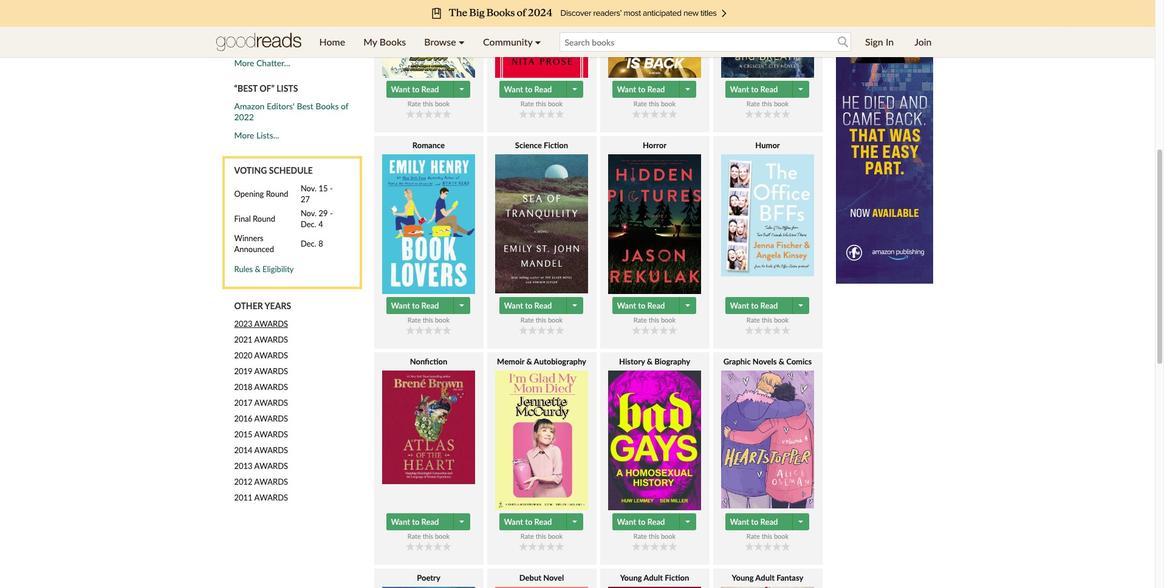Task type: describe. For each thing, give the bounding box(es) containing it.
2014
[[234, 446, 253, 455]]

to up nonfiction
[[412, 301, 420, 311]]

to up "debut"
[[525, 517, 533, 527]]

read up poetry link
[[422, 517, 439, 527]]

november 29th. to december 4th element
[[301, 208, 350, 233]]

want to read button up 'novels'
[[725, 297, 794, 314]]

& inside 'link'
[[779, 357, 785, 367]]

rate this book up humor
[[747, 100, 789, 108]]

2019 awards link
[[234, 366, 362, 377]]

read up 'graphic novels & comics'
[[761, 301, 778, 311]]

graphic
[[724, 357, 751, 367]]

rate this book up poetry link
[[408, 532, 450, 540]]

book up autobiography on the bottom
[[548, 316, 563, 324]]

books for amazon editors' best books of 2022
[[316, 101, 339, 111]]

autobiography
[[534, 357, 586, 367]]

read up debut novel
[[535, 517, 552, 527]]

more chatter...
[[234, 58, 290, 68]]

1 vertical spatial books
[[380, 36, 406, 47]]

this up humor
[[762, 100, 773, 108]]

browse
[[424, 36, 456, 47]]

want to read down community ▾ dropdown button
[[504, 85, 552, 94]]

want to read button down tomorrow, and tomorrow, and tomorrow "image"
[[386, 81, 455, 98]]

2023 awards link
[[234, 319, 362, 330]]

& for autobiography
[[527, 357, 532, 367]]

rate this book up the young adult fantasy
[[747, 532, 789, 540]]

final
[[234, 214, 251, 224]]

book up horror
[[661, 100, 676, 108]]

join
[[915, 36, 932, 47]]

want to read up memoir & autobiography
[[504, 301, 552, 311]]

9 awards from the top
[[254, 446, 288, 455]]

2021 awards link
[[234, 334, 362, 345]]

15
[[319, 184, 328, 193]]

to down community ▾ dropdown button
[[525, 85, 533, 94]]

announced
[[234, 244, 274, 254]]

this up memoir & autobiography
[[536, 316, 546, 324]]

community ▾ button
[[474, 27, 550, 57]]

years
[[265, 301, 291, 311]]

nov. 29 - dec.  4
[[301, 209, 333, 229]]

want to read down house of sky and breath (crescent city, #2) image on the top right
[[730, 85, 778, 94]]

want to read up nonfiction
[[391, 301, 439, 311]]

poetry inside the 17 best books of 2022, from 'i'm glad my mom died' to amanda gorman's poetry insider
[[305, 27, 329, 37]]

2018 awards link
[[234, 382, 362, 393]]

to up memoir & autobiography
[[525, 301, 533, 311]]

book up biography
[[661, 316, 676, 324]]

27
[[301, 195, 310, 204]]

2018
[[234, 382, 253, 392]]

rate up horror
[[634, 100, 647, 108]]

nov. for 27
[[301, 184, 317, 193]]

want for want to read button above nonfiction
[[391, 301, 410, 311]]

rate this book up romance
[[408, 100, 450, 108]]

young adult fantasy
[[732, 573, 804, 583]]

young adult fiction link
[[600, 573, 710, 588]]

rate this book up science fiction
[[521, 100, 563, 108]]

amanda
[[234, 27, 265, 37]]

voting schedule
[[234, 165, 313, 176]]

gorman's
[[267, 27, 303, 37]]

want to read button down carrie soto is back image
[[612, 81, 681, 98]]

winners announced
[[234, 234, 274, 254]]

17
[[251, 5, 261, 15]]

2023 awards 2021 awards 2020 awards 2019 awards 2018 awards 2017 awards 2016 awards 2015 awards 2014 awards 2013 awards 2012 awards 2011 awards
[[234, 319, 288, 503]]

want to read up the history
[[617, 301, 665, 311]]

young adult fantasy link
[[713, 573, 823, 588]]

science fiction link
[[487, 140, 596, 294]]

2022,
[[317, 5, 338, 15]]

other
[[234, 301, 263, 311]]

& for eligibility
[[255, 265, 261, 274]]

adult for fiction
[[644, 573, 663, 583]]

▾ for community ▾
[[535, 36, 541, 47]]

8 awards from the top
[[254, 430, 288, 440]]

to up 'novels'
[[751, 301, 759, 311]]

▾ for browse ▾
[[459, 36, 465, 47]]

humor link
[[713, 140, 823, 294]]

2020
[[234, 351, 253, 361]]

sign in
[[865, 36, 894, 47]]

eligibility
[[263, 265, 294, 274]]

book up young adult fiction on the right
[[661, 532, 676, 540]]

rate up memoir & autobiography
[[521, 316, 534, 324]]

this up nonfiction
[[423, 316, 433, 324]]

2015 awards link
[[234, 429, 362, 440]]

read up memoir & autobiography
[[535, 301, 552, 311]]

more for more lists...
[[234, 130, 254, 141]]

book up romance
[[435, 100, 450, 108]]

opening round
[[234, 189, 288, 199]]

from
[[340, 5, 360, 15]]

the 17 best books of 2022, from 'i'm glad my mom died' to amanda gorman's poetry link
[[234, 5, 360, 37]]

book up novel
[[548, 532, 563, 540]]

want for want to read button over memoir & autobiography
[[504, 301, 523, 311]]

want for want to read button under tomorrow, and tomorrow, and tomorrow "image"
[[391, 85, 410, 94]]

of"
[[260, 83, 275, 94]]

2013
[[234, 462, 253, 471]]

rate this book up horror
[[634, 100, 676, 108]]

this up young adult fiction on the right
[[649, 532, 659, 540]]

the most anticipated books of 2024 image
[[91, 0, 1064, 27]]

advertisement element
[[836, 0, 933, 284]]

6 awards from the top
[[254, 398, 288, 408]]

want to read button up young adult fiction on the right
[[612, 514, 681, 531]]

humor
[[756, 140, 780, 150]]

bad gays: a homosexual history image
[[608, 371, 701, 510]]

carrie soto is back image
[[608, 0, 701, 78]]

graphic novels & comics link
[[713, 356, 823, 511]]

debut
[[520, 573, 542, 583]]

rate this book up young adult fiction on the right
[[634, 532, 676, 540]]

debut novel
[[520, 573, 564, 583]]

dec. 8
[[301, 239, 323, 249]]

rate up science
[[521, 100, 534, 108]]

round for opening round
[[266, 189, 288, 199]]

8
[[319, 239, 323, 249]]

want to read up poetry link
[[391, 517, 439, 527]]

schedule
[[269, 165, 313, 176]]

rate up humor
[[747, 100, 760, 108]]

want to read button up "history & biography"
[[612, 297, 681, 314]]

young adult fiction
[[620, 573, 689, 583]]

want for want to read button on top of 'novels'
[[730, 301, 749, 311]]

this up horror
[[649, 100, 659, 108]]

want for want to read button below the maid (molly the maid, #1) image
[[504, 85, 523, 94]]

read down carrie soto is back image
[[648, 85, 665, 94]]

want to read up 'novels'
[[730, 301, 778, 311]]

read up nonfiction
[[422, 301, 439, 311]]

editors'
[[267, 101, 295, 111]]

more chatter... link
[[234, 58, 362, 69]]

browse ▾ button
[[415, 27, 474, 57]]

sign
[[865, 36, 884, 47]]

sea of tranquility image
[[495, 154, 588, 294]]

more for more chatter...
[[234, 58, 254, 68]]

want to read button up poetry link
[[386, 514, 455, 531]]

4 awards from the top
[[254, 367, 288, 376]]

this up romance
[[423, 100, 433, 108]]

science
[[515, 140, 542, 150]]

voting
[[234, 165, 267, 176]]

book up fantasy at the bottom of the page
[[774, 532, 789, 540]]

2019
[[234, 367, 253, 376]]

rate up nonfiction
[[408, 316, 421, 324]]

2023
[[234, 319, 253, 329]]

2014 awards link
[[234, 445, 362, 456]]

2 awards from the top
[[254, 335, 288, 345]]

of for amazon editors' best books of 2022
[[341, 101, 349, 111]]

hidden pictures image
[[608, 154, 701, 294]]

books for the 17 best books of 2022, from 'i'm glad my mom died' to amanda gorman's poetry insider
[[282, 5, 305, 15]]

to down house of sky and breath (crescent city, #2) image on the top right
[[751, 85, 759, 94]]

history & biography
[[619, 357, 690, 367]]

amazon
[[234, 101, 265, 111]]

want to read down tomorrow, and tomorrow, and tomorrow "image"
[[391, 85, 439, 94]]

12 awards from the top
[[254, 493, 288, 503]]

community ▾
[[483, 36, 541, 47]]

want for want to read button above poetry link
[[391, 517, 410, 527]]

horror
[[643, 140, 667, 150]]

to up the young adult fantasy
[[751, 517, 759, 527]]

5 awards from the top
[[254, 382, 288, 392]]

science fiction
[[515, 140, 568, 150]]

rate up young adult fiction on the right
[[634, 532, 647, 540]]

want for want to read button on top of "debut"
[[504, 517, 523, 527]]

mom
[[283, 16, 302, 26]]

november 15th. to november 27th element
[[301, 183, 350, 208]]

round for final round
[[253, 214, 275, 224]]

rate up romance
[[408, 100, 421, 108]]

to up poetry link
[[412, 517, 420, 527]]

rate this book up "history & biography"
[[634, 316, 676, 324]]

menu containing home
[[310, 27, 550, 57]]

2022
[[234, 112, 254, 122]]

glad
[[249, 16, 266, 26]]

2020 awards link
[[234, 350, 362, 361]]

this up poetry link
[[423, 532, 433, 540]]

rate this book up 'graphic novels & comics'
[[747, 316, 789, 324]]

lists
[[277, 83, 298, 94]]

this up 'graphic novels & comics'
[[762, 316, 773, 324]]



Task type: locate. For each thing, give the bounding box(es) containing it.
book
[[435, 100, 450, 108], [548, 100, 563, 108], [661, 100, 676, 108], [774, 100, 789, 108], [435, 316, 450, 324], [548, 316, 563, 324], [661, 316, 676, 324], [774, 316, 789, 324], [435, 532, 450, 540], [548, 532, 563, 540], [661, 532, 676, 540], [774, 532, 789, 540]]

i'm glad my mom died image
[[495, 371, 588, 510]]

read
[[422, 85, 439, 94], [535, 85, 552, 94], [648, 85, 665, 94], [761, 85, 778, 94], [422, 301, 439, 311], [535, 301, 552, 311], [648, 301, 665, 311], [761, 301, 778, 311], [422, 517, 439, 527], [535, 517, 552, 527], [648, 517, 665, 527], [761, 517, 778, 527]]

rate this book up memoir & autobiography
[[521, 316, 563, 324]]

history & biography link
[[600, 356, 710, 511]]

want to read button down the maid (molly the maid, #1) image
[[499, 81, 568, 98]]

rate up poetry link
[[408, 532, 421, 540]]

0 vertical spatial my
[[269, 16, 281, 26]]

2013 awards link
[[234, 461, 362, 472]]

romance
[[413, 140, 445, 150]]

0 horizontal spatial books
[[282, 5, 305, 15]]

want for want to read button on top of "history & biography"
[[617, 301, 636, 311]]

nov. down 27
[[301, 209, 317, 218]]

& right memoir
[[527, 357, 532, 367]]

want to read up "debut"
[[504, 517, 552, 527]]

read up the young adult fantasy
[[761, 517, 778, 527]]

1 vertical spatial dec.
[[301, 239, 317, 249]]

rate
[[408, 100, 421, 108], [521, 100, 534, 108], [634, 100, 647, 108], [747, 100, 760, 108], [408, 316, 421, 324], [521, 316, 534, 324], [634, 316, 647, 324], [747, 316, 760, 324], [408, 532, 421, 540], [521, 532, 534, 540], [634, 532, 647, 540], [747, 532, 760, 540]]

1 young from the left
[[620, 573, 642, 583]]

debut novel link
[[487, 573, 596, 588]]

1 vertical spatial of
[[341, 101, 349, 111]]

community
[[483, 36, 533, 47]]

of inside the 17 best books of 2022, from 'i'm glad my mom died' to amanda gorman's poetry insider
[[307, 5, 314, 15]]

final round
[[234, 214, 275, 224]]

books inside amazon editors' best books of 2022
[[316, 101, 339, 111]]

want for want to read button on top of the young adult fantasy
[[730, 517, 749, 527]]

rate this book up nonfiction
[[408, 316, 450, 324]]

0 horizontal spatial young
[[620, 573, 642, 583]]

1 vertical spatial poetry
[[417, 573, 440, 583]]

1 horizontal spatial my
[[364, 36, 377, 47]]

graphic novels & comics
[[724, 357, 812, 367]]

book up humor
[[774, 100, 789, 108]]

read up young adult fiction on the right
[[648, 517, 665, 527]]

awards right 2018
[[254, 382, 288, 392]]

to down tomorrow, and tomorrow, and tomorrow "image"
[[412, 85, 420, 94]]

join link
[[906, 27, 941, 57]]

best inside the 17 best books of 2022, from 'i'm glad my mom died' to amanda gorman's poetry insider
[[263, 5, 279, 15]]

0 horizontal spatial fiction
[[544, 140, 568, 150]]

to up the history
[[638, 301, 646, 311]]

1 nov. from the top
[[301, 184, 317, 193]]

0 horizontal spatial of
[[307, 5, 314, 15]]

house of sky and breath (crescent city, #2) image
[[721, 0, 814, 78]]

died'
[[305, 16, 324, 26]]

nov. 15 - 27
[[301, 184, 333, 204]]

poetry link
[[374, 573, 483, 588]]

comics
[[787, 357, 812, 367]]

0 horizontal spatial poetry
[[305, 27, 329, 37]]

- right the 15
[[330, 184, 333, 193]]

2 dec. from the top
[[301, 239, 317, 249]]

0 vertical spatial best
[[263, 5, 279, 15]]

more
[[234, 58, 254, 68], [234, 130, 254, 141]]

rules & eligibility
[[234, 265, 294, 274]]

sign in link
[[856, 27, 903, 57]]

young for young adult fantasy
[[732, 573, 754, 583]]

book up 'graphic novels & comics'
[[774, 316, 789, 324]]

"best of" lists
[[234, 83, 298, 94]]

1 horizontal spatial poetry
[[417, 573, 440, 583]]

my up gorman's on the left top
[[269, 16, 281, 26]]

best right editors'
[[297, 101, 314, 111]]

book lovers image
[[382, 154, 475, 294]]

this up the young adult fantasy
[[762, 532, 773, 540]]

novel
[[543, 573, 564, 583]]

books
[[282, 5, 305, 15], [380, 36, 406, 47], [316, 101, 339, 111]]

awards right '2012'
[[254, 477, 288, 487]]

2 more from the top
[[234, 130, 254, 141]]

- right 29
[[330, 209, 333, 218]]

dec. left "8"
[[301, 239, 317, 249]]

'i'm
[[234, 16, 247, 26]]

of for the 17 best books of 2022, from 'i'm glad my mom died' to amanda gorman's poetry insider
[[307, 5, 314, 15]]

more lists...
[[234, 130, 279, 141]]

1 horizontal spatial ▾
[[535, 36, 541, 47]]

adult for fantasy
[[756, 573, 775, 583]]

this up science fiction
[[536, 100, 546, 108]]

1 horizontal spatial books
[[316, 101, 339, 111]]

heartstopper: volume four (heartstopper, #4) image
[[721, 371, 814, 508]]

the maid (molly the maid, #1) image
[[495, 0, 588, 78]]

home link
[[310, 27, 354, 57]]

0 vertical spatial poetry
[[305, 27, 329, 37]]

& for biography
[[647, 357, 653, 367]]

read up "history & biography"
[[648, 301, 665, 311]]

1 horizontal spatial of
[[341, 101, 349, 111]]

0 vertical spatial fiction
[[544, 140, 568, 150]]

to up young adult fiction on the right
[[638, 517, 646, 527]]

1 adult from the left
[[644, 573, 663, 583]]

read down house of sky and breath (crescent city, #2) image on the top right
[[761, 85, 778, 94]]

atlas of the heart: mapping meaningful connection and the language of human experience image
[[382, 371, 475, 485]]

▾ inside dropdown button
[[535, 36, 541, 47]]

best inside amazon editors' best books of 2022
[[297, 101, 314, 111]]

read down browse
[[422, 85, 439, 94]]

2 young from the left
[[732, 573, 754, 583]]

3 awards from the top
[[254, 351, 288, 361]]

want to read button up the young adult fantasy
[[725, 514, 794, 531]]

book up nonfiction
[[435, 316, 450, 324]]

2011 awards link
[[234, 492, 362, 503]]

2 ▾ from the left
[[535, 36, 541, 47]]

2 adult from the left
[[756, 573, 775, 583]]

rate up the young adult fantasy
[[747, 532, 760, 540]]

1 vertical spatial more
[[234, 130, 254, 141]]

2 vertical spatial books
[[316, 101, 339, 111]]

nov. inside nov. 29 - dec.  4
[[301, 209, 317, 218]]

4
[[319, 220, 323, 229]]

rate up 'novels'
[[747, 316, 760, 324]]

1 vertical spatial nov.
[[301, 209, 317, 218]]

my books
[[364, 36, 406, 47]]

books up mom
[[282, 5, 305, 15]]

this up debut novel
[[536, 532, 546, 540]]

round
[[266, 189, 288, 199], [253, 214, 275, 224]]

opening
[[234, 189, 264, 199]]

to
[[326, 16, 334, 26], [412, 85, 420, 94], [525, 85, 533, 94], [638, 85, 646, 94], [751, 85, 759, 94], [412, 301, 420, 311], [525, 301, 533, 311], [638, 301, 646, 311], [751, 301, 759, 311], [412, 517, 420, 527], [525, 517, 533, 527], [638, 517, 646, 527], [751, 517, 759, 527]]

want to read button up nonfiction
[[386, 297, 455, 314]]

young inside young adult fiction link
[[620, 573, 642, 583]]

awards down years
[[254, 319, 288, 329]]

0 vertical spatial nov.
[[301, 184, 317, 193]]

want to read down carrie soto is back image
[[617, 85, 665, 94]]

adult
[[644, 573, 663, 583], [756, 573, 775, 583]]

fiction inside young adult fiction link
[[665, 573, 689, 583]]

this up "history & biography"
[[649, 316, 659, 324]]

1 horizontal spatial young
[[732, 573, 754, 583]]

- for nov. 15 - 27
[[330, 184, 333, 193]]

nov. inside nov. 15 - 27
[[301, 184, 317, 193]]

in
[[886, 36, 894, 47]]

& right 'novels'
[[779, 357, 785, 367]]

romance link
[[374, 140, 483, 294]]

2 horizontal spatial books
[[380, 36, 406, 47]]

0 horizontal spatial best
[[263, 5, 279, 15]]

the
[[234, 5, 248, 15]]

fiction
[[544, 140, 568, 150], [665, 573, 689, 583]]

book up poetry link
[[435, 532, 450, 540]]

1 vertical spatial my
[[364, 36, 377, 47]]

nonfiction link
[[374, 356, 483, 511]]

round right final
[[253, 214, 275, 224]]

young inside young adult fantasy link
[[732, 573, 754, 583]]

0 vertical spatial -
[[330, 184, 333, 193]]

Search for books to add to your shelves search field
[[559, 32, 851, 52]]

0 horizontal spatial my
[[269, 16, 281, 26]]

chatter...
[[256, 58, 290, 68]]

▾ right browse
[[459, 36, 465, 47]]

fantasy
[[777, 573, 804, 583]]

29
[[319, 209, 328, 218]]

best for 17
[[263, 5, 279, 15]]

my inside the 17 best books of 2022, from 'i'm glad my mom died' to amanda gorman's poetry insider
[[269, 16, 281, 26]]

nov. for dec.
[[301, 209, 317, 218]]

▾
[[459, 36, 465, 47], [535, 36, 541, 47]]

want to read up the young adult fantasy
[[730, 517, 778, 527]]

1 awards from the top
[[254, 319, 288, 329]]

1 vertical spatial best
[[297, 101, 314, 111]]

tomorrow, and tomorrow, and tomorrow image
[[382, 0, 475, 78]]

this
[[423, 100, 433, 108], [536, 100, 546, 108], [649, 100, 659, 108], [762, 100, 773, 108], [423, 316, 433, 324], [536, 316, 546, 324], [649, 316, 659, 324], [762, 316, 773, 324], [423, 532, 433, 540], [536, 532, 546, 540], [649, 532, 659, 540], [762, 532, 773, 540]]

to down carrie soto is back image
[[638, 85, 646, 94]]

poetry
[[305, 27, 329, 37], [417, 573, 440, 583]]

want for want to read button below carrie soto is back image
[[617, 85, 636, 94]]

read down the maid (molly the maid, #1) image
[[535, 85, 552, 94]]

0 vertical spatial of
[[307, 5, 314, 15]]

11 awards from the top
[[254, 477, 288, 487]]

0 vertical spatial more
[[234, 58, 254, 68]]

1 vertical spatial -
[[330, 209, 333, 218]]

2015
[[234, 430, 253, 440]]

of inside amazon editors' best books of 2022
[[341, 101, 349, 111]]

2 - from the top
[[330, 209, 333, 218]]

lists...
[[256, 130, 279, 141]]

1 vertical spatial round
[[253, 214, 275, 224]]

best for editors'
[[297, 101, 314, 111]]

want to read button
[[386, 81, 455, 98], [499, 81, 568, 98], [612, 81, 681, 98], [725, 81, 794, 98], [386, 297, 455, 314], [499, 297, 568, 314], [612, 297, 681, 314], [725, 297, 794, 314], [386, 514, 455, 531], [499, 514, 568, 531], [612, 514, 681, 531], [725, 514, 794, 531]]

2016 awards link
[[234, 413, 362, 424]]

0 vertical spatial dec.
[[301, 220, 317, 229]]

- for nov. 29 - dec.  4
[[330, 209, 333, 218]]

want for want to read button above young adult fiction on the right
[[617, 517, 636, 527]]

want to read up young adult fiction on the right
[[617, 517, 665, 527]]

& right rules
[[255, 265, 261, 274]]

1 horizontal spatial adult
[[756, 573, 775, 583]]

the office bffs: tales of the office from two best friends who were there image
[[721, 154, 814, 276]]

my right home
[[364, 36, 377, 47]]

amazon editors' best books of 2022
[[234, 101, 349, 122]]

want to read button up memoir & autobiography
[[499, 297, 568, 314]]

"best
[[234, 83, 258, 94]]

0 vertical spatial books
[[282, 5, 305, 15]]

2016
[[234, 414, 253, 424]]

awards right 2013
[[254, 462, 288, 471]]

2 nov. from the top
[[301, 209, 317, 218]]

nov. up 27
[[301, 184, 317, 193]]

amazon editors' best books of 2022 link
[[234, 101, 349, 122]]

home
[[319, 36, 345, 47]]

▾ right community at the top of page
[[535, 36, 541, 47]]

1 horizontal spatial best
[[297, 101, 314, 111]]

Search books text field
[[559, 32, 851, 52]]

want to read button up "debut"
[[499, 514, 568, 531]]

the 17 best books of 2022, from 'i'm glad my mom died' to amanda gorman's poetry insider
[[234, 5, 360, 48]]

1 ▾ from the left
[[459, 36, 465, 47]]

to inside the 17 best books of 2022, from 'i'm glad my mom died' to amanda gorman's poetry insider
[[326, 16, 334, 26]]

best right 17
[[263, 5, 279, 15]]

books inside the 17 best books of 2022, from 'i'm glad my mom died' to amanda gorman's poetry insider
[[282, 5, 305, 15]]

menu
[[310, 27, 550, 57]]

1 more from the top
[[234, 58, 254, 68]]

2017 awards link
[[234, 398, 362, 409]]

novels
[[753, 357, 777, 367]]

rate up "debut"
[[521, 532, 534, 540]]

rate this book up debut novel
[[521, 532, 563, 540]]

7 awards from the top
[[254, 414, 288, 424]]

fiction inside 'science fiction' 'link'
[[544, 140, 568, 150]]

more down 2022
[[234, 130, 254, 141]]

my inside menu
[[364, 36, 377, 47]]

- inside nov. 15 - 27
[[330, 184, 333, 193]]

want for want to read button below house of sky and breath (crescent city, #2) image on the top right
[[730, 85, 749, 94]]

0 horizontal spatial adult
[[644, 573, 663, 583]]

rules & eligibility link
[[234, 265, 294, 274]]

memoir & autobiography link
[[487, 356, 596, 511]]

1 dec. from the top
[[301, 220, 317, 229]]

young for young adult fiction
[[620, 573, 642, 583]]

1 vertical spatial fiction
[[665, 573, 689, 583]]

10 awards from the top
[[254, 462, 288, 471]]

▾ inside "dropdown button"
[[459, 36, 465, 47]]

rules
[[234, 265, 253, 274]]

2021
[[234, 335, 253, 345]]

awards right 2014
[[254, 446, 288, 455]]

books up more lists... link
[[316, 101, 339, 111]]

want to read button down house of sky and breath (crescent city, #2) image on the top right
[[725, 81, 794, 98]]

more lists... link
[[234, 130, 362, 141]]

0 horizontal spatial ▾
[[459, 36, 465, 47]]

nonfiction
[[410, 357, 448, 367]]

winners
[[234, 234, 264, 243]]

- inside nov. 29 - dec.  4
[[330, 209, 333, 218]]

awards right 2020
[[254, 351, 288, 361]]

my books link
[[354, 27, 415, 57]]

book up science fiction
[[548, 100, 563, 108]]

0 vertical spatial round
[[266, 189, 288, 199]]

biography
[[655, 357, 690, 367]]

awards right the 2016
[[254, 414, 288, 424]]

1 horizontal spatial fiction
[[665, 573, 689, 583]]

rate up the history
[[634, 316, 647, 324]]

dec. inside nov. 29 - dec.  4
[[301, 220, 317, 229]]

1 - from the top
[[330, 184, 333, 193]]

memoir & autobiography
[[497, 357, 586, 367]]



Task type: vqa. For each thing, say whether or not it's contained in the screenshot.
the right the 1
no



